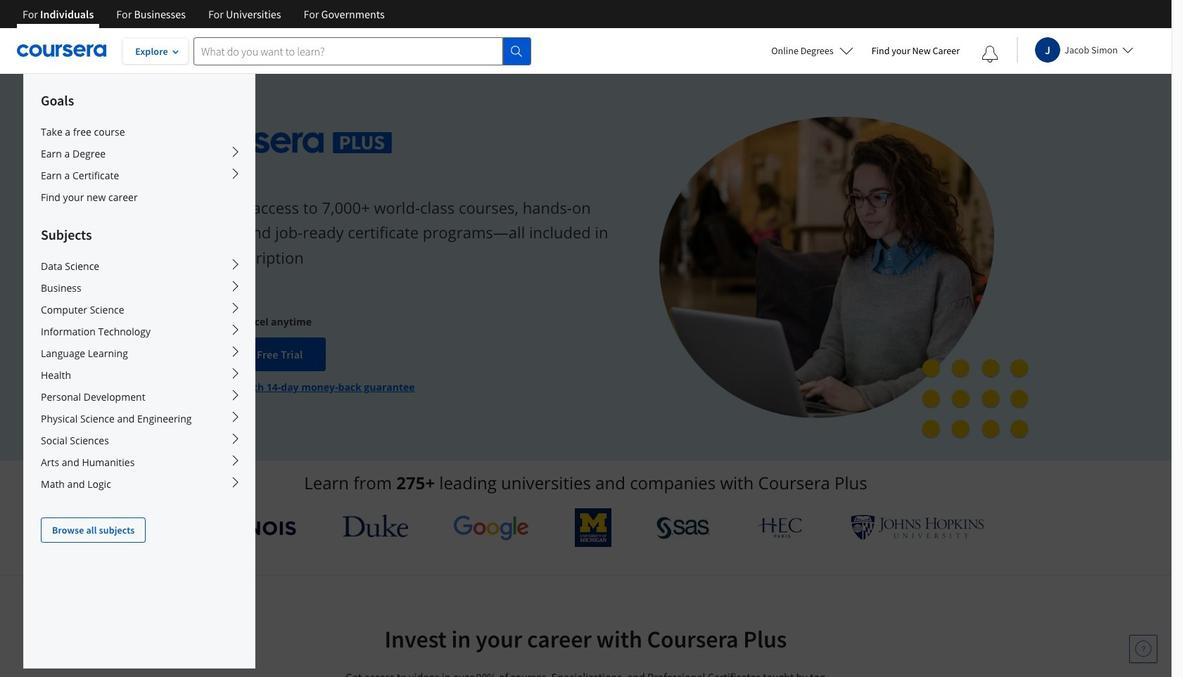 Task type: locate. For each thing, give the bounding box(es) containing it.
banner navigation
[[11, 0, 396, 39]]

google image
[[453, 515, 529, 541]]

university of michigan image
[[575, 509, 611, 547]]

coursera plus image
[[178, 132, 392, 153]]

explore menu element
[[24, 74, 255, 543]]

None search field
[[194, 37, 531, 65]]

university of illinois at urbana-champaign image
[[188, 517, 297, 539]]

hec paris image
[[756, 514, 805, 543]]

help center image
[[1135, 641, 1152, 658]]



Task type: vqa. For each thing, say whether or not it's contained in the screenshot.
Shareable at bottom
no



Task type: describe. For each thing, give the bounding box(es) containing it.
coursera image
[[17, 40, 106, 62]]

What do you want to learn? text field
[[194, 37, 503, 65]]

johns hopkins university image
[[850, 515, 984, 541]]

sas image
[[657, 517, 710, 539]]

duke university image
[[343, 515, 408, 538]]



